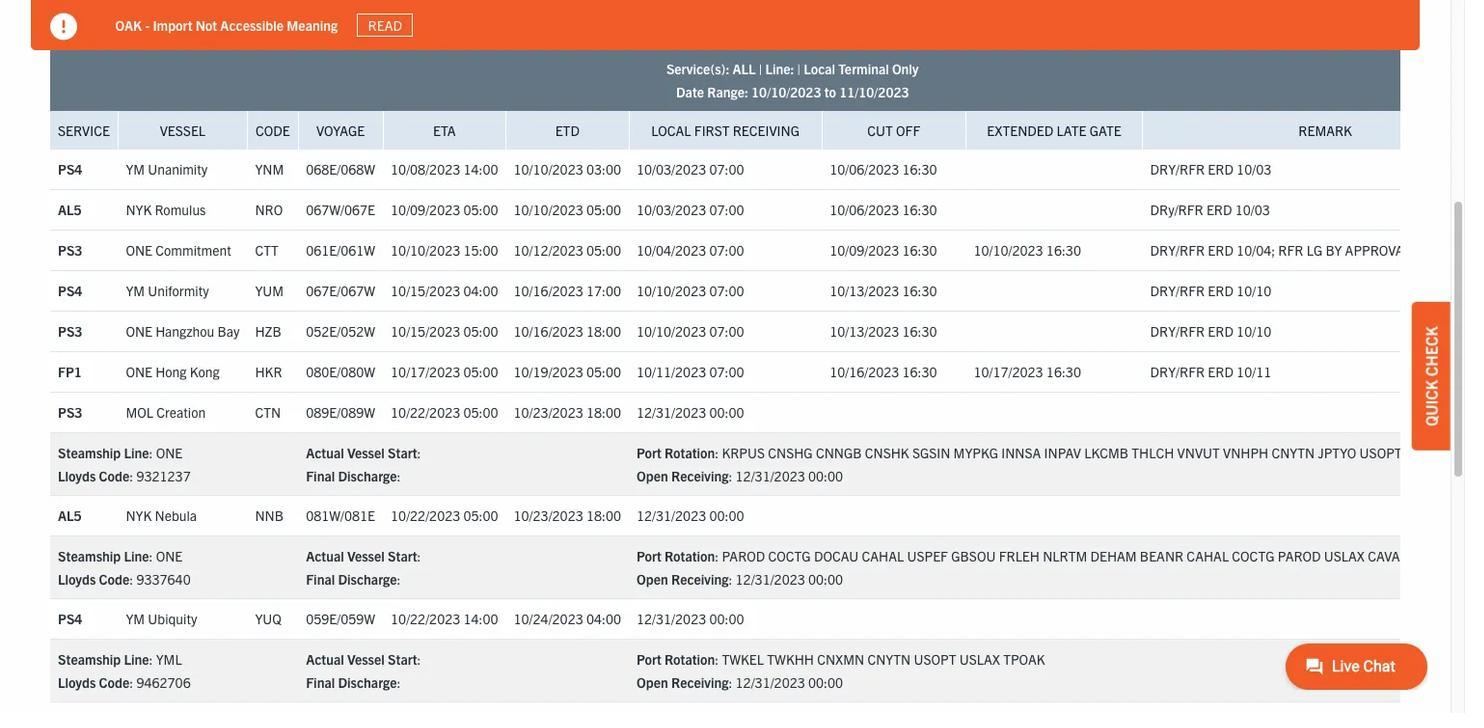 Task type: vqa. For each thing, say whether or not it's contained in the screenshot.


Task type: locate. For each thing, give the bounding box(es) containing it.
10/15/2023
[[391, 282, 461, 299], [391, 322, 461, 340]]

0 vertical spatial 12/31/2023 00:00
[[637, 404, 744, 421]]

2 10/22/2023 05:00 from the top
[[391, 507, 498, 524]]

2 vertical spatial start
[[388, 650, 417, 667]]

04:00 right "10/24/2023"
[[587, 610, 621, 627]]

1 parod from the left
[[722, 547, 765, 564]]

code up ynm
[[256, 121, 290, 139]]

steamship line : one lloyds code : 9337640
[[58, 547, 191, 587]]

10/10/2023 07:00 down 10/04/2023 07:00
[[637, 282, 744, 299]]

10/06/2023 16:30 for 05:00
[[830, 201, 938, 218]]

cahal left uspef
[[862, 547, 904, 564]]

uslax inside port rotation : parod coctg docau cahal uspef gbsou frleh nlrtm deham beanr cahal coctg parod uslax cavan usopt t open receiving : 12/31/2023 00:00
[[1325, 547, 1365, 564]]

rotation inside port rotation : twkel twkhh cnxmn cnytn usopt uslax tpoak open receiving : 12/31/2023 00:00
[[665, 650, 715, 667]]

10/13/2023 for 10/16/2023 18:00
[[830, 322, 900, 340]]

lloyds left 9321237
[[58, 467, 96, 484]]

0 vertical spatial 10/15/2023
[[391, 282, 461, 299]]

1 horizontal spatial coctg
[[1233, 547, 1275, 564]]

1 | from the left
[[759, 60, 763, 77]]

2 14:00 from the top
[[464, 610, 498, 627]]

1 vertical spatial 10/03/2023
[[637, 201, 707, 218]]

cnxmn
[[817, 650, 865, 667]]

port
[[637, 444, 662, 461], [637, 547, 662, 564], [637, 650, 662, 667]]

1 vertical spatial actual
[[306, 547, 344, 564]]

1 vertical spatial discharge
[[338, 570, 397, 587]]

12/31/2023 00:00
[[637, 404, 744, 421], [637, 507, 744, 524], [637, 610, 744, 627]]

receiving inside port rotation : krpus cnshg cnngb cnshk sgsin mypkg innsa inpav lkcmb thlch vnvut vnhph cnytn jptyo usopt uslax tpo open receiving : 12/31/2023 00:00
[[671, 467, 729, 484]]

10/10 down 10/04;
[[1237, 282, 1272, 299]]

actual vessel start : final discharge : for : 9321237
[[306, 444, 421, 484]]

10/10/2023 05:00
[[514, 201, 621, 218]]

3 discharge from the top
[[338, 673, 397, 691]]

lloyds for steamship line : one lloyds code : 9321237
[[58, 467, 96, 484]]

1 10/23/2023 from the top
[[514, 404, 584, 421]]

1 vertical spatial line
[[124, 547, 149, 564]]

10/13/2023 16:30 up 10/16/2023 16:30
[[830, 322, 938, 340]]

10/17/2023 for 10/17/2023 16:30
[[974, 363, 1044, 380]]

2 vertical spatial usopt
[[914, 650, 957, 667]]

0 vertical spatial 10/06/2023
[[830, 160, 900, 178]]

04:00 down 15:00
[[464, 282, 498, 299]]

service(s): all | line: | local terminal only date range: 10/10/2023 to 11/10/2023
[[667, 60, 919, 100]]

oak right not
[[248, 1, 296, 39]]

1 vertical spatial 10/03
[[1236, 201, 1271, 218]]

10/10
[[1237, 282, 1272, 299], [1237, 322, 1272, 340]]

0 horizontal spatial 10/09/2023
[[391, 201, 461, 218]]

10/03
[[1237, 160, 1272, 178], [1236, 201, 1271, 218]]

0 vertical spatial 10/13/2023 16:30
[[830, 282, 938, 299]]

12/31/2023 00:00 up twkel
[[637, 610, 744, 627]]

9337640
[[136, 570, 191, 587]]

erd for 10/10/2023 05:00
[[1207, 201, 1233, 218]]

1 horizontal spatial |
[[798, 60, 801, 77]]

10/13/2023
[[830, 282, 900, 299], [830, 322, 900, 340]]

1 vertical spatial start
[[388, 547, 417, 564]]

steamship inside steamship line : one lloyds code : 9321237
[[58, 444, 121, 461]]

nyk for nyk romulus
[[126, 201, 152, 218]]

2 dry/rfr from the top
[[1151, 241, 1205, 259]]

rfr
[[1279, 241, 1304, 259]]

10/22/2023
[[391, 404, 461, 421], [391, 507, 461, 524], [391, 610, 461, 627]]

1 ps3 from the top
[[58, 241, 82, 259]]

discharge up 081w/081e
[[338, 467, 397, 484]]

uslax left tpo
[[1406, 444, 1447, 461]]

10/15/2023 for 10/15/2023 04:00
[[391, 282, 461, 299]]

2 10/22/2023 from the top
[[391, 507, 461, 524]]

uslax left tpoak
[[960, 650, 1001, 667]]

lloyds inside steamship line : one lloyds code : 9321237
[[58, 467, 96, 484]]

12/31/2023 00:00 for 089e/089w
[[637, 404, 744, 421]]

steamship line : one lloyds code : 9321237
[[58, 444, 191, 484]]

steamship inside steamship line : yml lloyds code : 9462706
[[58, 650, 121, 667]]

0 vertical spatial 10/09/2023
[[391, 201, 461, 218]]

3 lloyds from the top
[[58, 673, 96, 691]]

ps4 down steamship line : one lloyds code : 9337640
[[58, 610, 82, 627]]

1 vertical spatial 10/09/2023
[[830, 241, 900, 259]]

vessel up unanimity
[[160, 121, 206, 139]]

0 vertical spatial ps4
[[58, 160, 82, 178]]

0 vertical spatial 10/03/2023 07:00
[[637, 160, 744, 178]]

1 10/06/2023 from the top
[[830, 160, 900, 178]]

2 07:00 from the top
[[710, 201, 744, 218]]

10/23/2023 18:00 for 089e/089w
[[514, 404, 621, 421]]

10/17/2023 down 10/15/2023 05:00
[[391, 363, 461, 380]]

2 10/13/2023 16:30 from the top
[[830, 322, 938, 340]]

07:00 down 10/04/2023 07:00
[[710, 282, 744, 299]]

3 ps3 from the top
[[58, 404, 82, 421]]

1 horizontal spatial cahal
[[1187, 547, 1229, 564]]

1 vertical spatial usopt
[[1414, 547, 1456, 564]]

0 vertical spatial line
[[124, 444, 149, 461]]

04:00 for 10/24/2023 04:00
[[587, 610, 621, 627]]

usopt right jptyo
[[1360, 444, 1403, 461]]

07:00 for 10/16/2023 17:00
[[710, 282, 744, 299]]

lloyds left 9462706
[[58, 673, 96, 691]]

actual
[[306, 444, 344, 461], [306, 547, 344, 564], [306, 650, 344, 667]]

1 vertical spatial 10/15/2023
[[391, 322, 461, 340]]

nnb
[[255, 507, 284, 524]]

vessel down 081w/081e
[[347, 547, 385, 564]]

ym left ubiquity
[[126, 610, 145, 627]]

10/09/2023
[[391, 201, 461, 218], [830, 241, 900, 259]]

2 10/13/2023 from the top
[[830, 322, 900, 340]]

12/31/2023 00:00 for 081w/081e
[[637, 507, 744, 524]]

10/13/2023 16:30
[[830, 282, 938, 299], [830, 322, 938, 340]]

18:00 for 081w/081e
[[587, 507, 621, 524]]

line inside steamship line : one lloyds code : 9321237
[[124, 444, 149, 461]]

0 vertical spatial steamship
[[58, 444, 121, 461]]

2 10/23/2023 from the top
[[514, 507, 584, 524]]

4 07:00 from the top
[[710, 282, 744, 299]]

0 vertical spatial nyk
[[126, 201, 152, 218]]

dry/rfr for 10/10/2023 03:00
[[1151, 160, 1205, 178]]

10/10/2023 07:00 up '10/11/2023 07:00'
[[637, 322, 744, 340]]

1 rotation from the top
[[665, 444, 715, 461]]

1 al5 from the top
[[58, 201, 82, 218]]

2 ym from the top
[[126, 282, 145, 299]]

nebula
[[155, 507, 197, 524]]

port inside port rotation : parod coctg docau cahal uspef gbsou frleh nlrtm deham beanr cahal coctg parod uslax cavan usopt t open receiving : 12/31/2023 00:00
[[637, 547, 662, 564]]

steamship line : yml lloyds code : 9462706
[[58, 650, 191, 691]]

twkel
[[722, 650, 764, 667]]

1 18:00 from the top
[[587, 322, 621, 340]]

0 vertical spatial 18:00
[[587, 322, 621, 340]]

2 nyk from the top
[[126, 507, 152, 524]]

10/16/2023 up the 10/19/2023
[[514, 322, 584, 340]]

0 vertical spatial 10/16/2023
[[514, 282, 584, 299]]

1 nyk from the top
[[126, 201, 152, 218]]

1 10/13/2023 16:30 from the top
[[830, 282, 938, 299]]

0 vertical spatial al5
[[58, 201, 82, 218]]

erd
[[1208, 160, 1234, 178], [1207, 201, 1233, 218], [1208, 241, 1234, 259], [1208, 282, 1234, 299], [1208, 322, 1234, 340], [1208, 363, 1234, 380]]

nyk nebula
[[126, 507, 197, 524]]

0 horizontal spatial cahal
[[862, 547, 904, 564]]

1 final from the top
[[306, 467, 335, 484]]

10/10/2023 07:00 for 17:00
[[637, 282, 744, 299]]

10/22/2023 05:00 for 089e/089w
[[391, 404, 498, 421]]

one
[[126, 241, 152, 259], [126, 322, 152, 340], [126, 363, 152, 380], [156, 444, 183, 461], [156, 547, 183, 564]]

10/03/2023 for 05:00
[[637, 201, 707, 218]]

2 discharge from the top
[[338, 570, 397, 587]]

line left yml
[[124, 650, 149, 667]]

3 dry/rfr from the top
[[1151, 282, 1205, 299]]

2 vertical spatial actual vessel start : final discharge :
[[306, 650, 421, 691]]

2 vertical spatial 18:00
[[587, 507, 621, 524]]

0 vertical spatial 10/10
[[1237, 282, 1272, 299]]

0 vertical spatial open
[[637, 467, 668, 484]]

one left hong
[[126, 363, 152, 380]]

nyk left nebula at the left bottom of page
[[126, 507, 152, 524]]

1 vertical spatial 10/23/2023
[[514, 507, 584, 524]]

10/24/2023
[[514, 610, 584, 627]]

1 vertical spatial port
[[637, 547, 662, 564]]

start for steamship line : yml lloyds code : 9462706
[[388, 650, 417, 667]]

07:00 right the 10/04/2023
[[710, 241, 744, 259]]

local
[[804, 60, 836, 77], [651, 121, 691, 139]]

10/15/2023 down the 10/15/2023 04:00
[[391, 322, 461, 340]]

actual down 089e/089w
[[306, 444, 344, 461]]

2 port from the top
[[637, 547, 662, 564]]

0 vertical spatial 10/06/2023 16:30
[[830, 160, 938, 178]]

10/13/2023 down "10/09/2023 16:30"
[[830, 282, 900, 299]]

final for 9462706
[[306, 673, 335, 691]]

vessel down 059e/059w
[[347, 650, 385, 667]]

erd for 10/10/2023 03:00
[[1208, 160, 1234, 178]]

unanimity
[[148, 160, 208, 178]]

port inside port rotation : twkel twkhh cnxmn cnytn usopt uslax tpoak open receiving : 12/31/2023 00:00
[[637, 650, 662, 667]]

1 12/31/2023 00:00 from the top
[[637, 404, 744, 421]]

one for one hangzhou bay
[[126, 322, 152, 340]]

3 line from the top
[[124, 650, 149, 667]]

1 vertical spatial 10/03/2023 07:00
[[637, 201, 744, 218]]

5 dry/rfr from the top
[[1151, 363, 1205, 380]]

10/13/2023 for 10/16/2023 17:00
[[830, 282, 900, 299]]

10/03 up dry/rfr erd 10/03
[[1237, 160, 1272, 178]]

2 cahal from the left
[[1187, 547, 1229, 564]]

al5 for nyk nebula
[[58, 507, 82, 524]]

10/06/2023 for 10/10/2023 03:00
[[830, 160, 900, 178]]

2 horizontal spatial usopt
[[1414, 547, 1456, 564]]

3 start from the top
[[388, 650, 417, 667]]

16:30 for 10/19/2023 05:00
[[903, 363, 938, 380]]

10/03/2023 up the 10/04/2023
[[637, 201, 707, 218]]

cahal right beanr
[[1187, 547, 1229, 564]]

0 vertical spatial cnytn
[[1272, 444, 1315, 461]]

2 al5 from the top
[[58, 507, 82, 524]]

10/10/2023 07:00 for 18:00
[[637, 322, 744, 340]]

03:00
[[587, 160, 621, 178]]

0 vertical spatial actual vessel start : final discharge :
[[306, 444, 421, 484]]

final up 081w/081e
[[306, 467, 335, 484]]

actual vessel start : final discharge : up 059e/059w
[[306, 547, 421, 587]]

ps3 for one hangzhou bay
[[58, 322, 82, 340]]

1 10/13/2023 from the top
[[830, 282, 900, 299]]

code left 9321237
[[99, 467, 130, 484]]

00:00 inside port rotation : krpus cnshg cnngb cnshk sgsin mypkg innsa inpav lkcmb thlch vnvut vnhph cnytn jptyo usopt uslax tpo open receiving : 12/31/2023 00:00
[[809, 467, 843, 484]]

3 steamship from the top
[[58, 650, 121, 667]]

2 open from the top
[[637, 570, 668, 587]]

vessel
[[50, 1, 121, 39], [160, 121, 206, 139], [347, 444, 385, 461], [347, 547, 385, 564], [347, 650, 385, 667]]

0 vertical spatial local
[[804, 60, 836, 77]]

11/10/2023
[[840, 83, 909, 100]]

2 10/15/2023 from the top
[[391, 322, 461, 340]]

0 vertical spatial final
[[306, 467, 335, 484]]

1 vertical spatial al5
[[58, 507, 82, 524]]

vessel down 089e/089w
[[347, 444, 385, 461]]

2 horizontal spatial uslax
[[1406, 444, 1447, 461]]

ps4 for ym unanimity
[[58, 160, 82, 178]]

uslax left cavan
[[1325, 547, 1365, 564]]

00:00 down cnngb
[[809, 467, 843, 484]]

service(s):
[[667, 60, 730, 77]]

0 vertical spatial port
[[637, 444, 662, 461]]

10/06/2023 down 'cut'
[[830, 160, 900, 178]]

3 port from the top
[[637, 650, 662, 667]]

port rotation : parod coctg docau cahal uspef gbsou frleh nlrtm deham beanr cahal coctg parod uslax cavan usopt t open receiving : 12/31/2023 00:00
[[637, 547, 1466, 587]]

04:00 for 10/15/2023 04:00
[[464, 282, 498, 299]]

1 vertical spatial 10/16/2023
[[514, 322, 584, 340]]

usopt inside port rotation : parod coctg docau cahal uspef gbsou frleh nlrtm deham beanr cahal coctg parod uslax cavan usopt t open receiving : 12/31/2023 00:00
[[1414, 547, 1456, 564]]

18:00 for 052e/052w
[[587, 322, 621, 340]]

discharge down 059e/059w
[[338, 673, 397, 691]]

port for port rotation : krpus cnshg cnngb cnshk sgsin mypkg innsa inpav lkcmb thlch vnvut vnhph cnytn jptyo usopt uslax tpo open receiving : 12/31/2023 00:00
[[637, 444, 662, 461]]

code
[[256, 121, 290, 139], [99, 467, 130, 484], [99, 570, 130, 587], [99, 673, 130, 691]]

1 10/22/2023 from the top
[[391, 404, 461, 421]]

solid image
[[50, 14, 77, 41]]

2 vertical spatial 10/22/2023
[[391, 610, 461, 627]]

07:00 up '10/11/2023 07:00'
[[710, 322, 744, 340]]

start up 10/22/2023 14:00
[[388, 547, 417, 564]]

0 vertical spatial rotation
[[665, 444, 715, 461]]

07:00 for 10/10/2023 03:00
[[710, 160, 744, 178]]

rotation inside port rotation : krpus cnshg cnngb cnshk sgsin mypkg innsa inpav lkcmb thlch vnvut vnhph cnytn jptyo usopt uslax tpo open receiving : 12/31/2023 00:00
[[665, 444, 715, 461]]

0 vertical spatial ps3
[[58, 241, 82, 259]]

2 vertical spatial 12/31/2023 00:00
[[637, 610, 744, 627]]

1 horizontal spatial cnytn
[[1272, 444, 1315, 461]]

cnytn inside port rotation : twkel twkhh cnxmn cnytn usopt uslax tpoak open receiving : 12/31/2023 00:00
[[868, 650, 911, 667]]

mol creation
[[126, 404, 206, 421]]

1 vertical spatial 10/06/2023
[[830, 201, 900, 218]]

actual down 059e/059w
[[306, 650, 344, 667]]

1 port from the top
[[637, 444, 662, 461]]

0 vertical spatial 10/22/2023
[[391, 404, 461, 421]]

usopt left tpoak
[[914, 650, 957, 667]]

1 lloyds from the top
[[58, 467, 96, 484]]

2 vertical spatial rotation
[[665, 650, 715, 667]]

07:00 for 10/10/2023 05:00
[[710, 201, 744, 218]]

mol
[[126, 404, 153, 421]]

1 horizontal spatial 10/09/2023
[[830, 241, 900, 259]]

3 12/31/2023 00:00 from the top
[[637, 610, 744, 627]]

1 actual vessel start : final discharge : from the top
[[306, 444, 421, 484]]

actual vessel start : final discharge : down 059e/059w
[[306, 650, 421, 691]]

10/13/2023 16:30 down "10/09/2023 16:30"
[[830, 282, 938, 299]]

1 10/10/2023 07:00 from the top
[[637, 282, 744, 299]]

3 10/22/2023 from the top
[[391, 610, 461, 627]]

10/13/2023 up 10/16/2023 16:30
[[830, 322, 900, 340]]

1 10/17/2023 from the left
[[391, 363, 461, 380]]

10/16/2023 18:00
[[514, 322, 621, 340]]

1 ps4 from the top
[[58, 160, 82, 178]]

t
[[1459, 547, 1466, 564]]

coctg right beanr
[[1233, 547, 1275, 564]]

10/10/2023
[[752, 83, 822, 100], [514, 160, 584, 178], [514, 201, 584, 218], [391, 241, 461, 259], [974, 241, 1044, 259], [637, 282, 707, 299], [637, 322, 707, 340]]

commitment
[[156, 241, 231, 259]]

line for 9321237
[[124, 444, 149, 461]]

ym left uniformity
[[126, 282, 145, 299]]

10/03/2023 07:00 up 10/04/2023 07:00
[[637, 201, 744, 218]]

07:00 for 10/19/2023 05:00
[[710, 363, 744, 380]]

actual vessel start : final discharge : for : 9337640
[[306, 547, 421, 587]]

0 vertical spatial 10/22/2023 05:00
[[391, 404, 498, 421]]

2 10/23/2023 18:00 from the top
[[514, 507, 621, 524]]

2 actual vessel start : final discharge : from the top
[[306, 547, 421, 587]]

0 horizontal spatial oak
[[116, 16, 143, 33]]

059e/059w
[[306, 610, 375, 627]]

2 actual from the top
[[306, 547, 344, 564]]

2 12/31/2023 00:00 from the top
[[637, 507, 744, 524]]

12/31/2023 inside port rotation : parod coctg docau cahal uspef gbsou frleh nlrtm deham beanr cahal coctg parod uslax cavan usopt t open receiving : 12/31/2023 00:00
[[736, 570, 806, 587]]

10/06/2023 up "10/09/2023 16:30"
[[830, 201, 900, 218]]

code inside steamship line : one lloyds code : 9337640
[[99, 570, 130, 587]]

1 10/03/2023 07:00 from the top
[[637, 160, 744, 178]]

oak left -
[[116, 16, 143, 33]]

0 horizontal spatial 04:00
[[464, 282, 498, 299]]

0 vertical spatial 04:00
[[464, 282, 498, 299]]

2 vertical spatial line
[[124, 650, 149, 667]]

dry/rfr erd 10/10 up dry/rfr erd 10/11
[[1151, 322, 1272, 340]]

final up 059e/059w
[[306, 570, 335, 587]]

2 ps3 from the top
[[58, 322, 82, 340]]

10/10 for 10/16/2023 18:00
[[1237, 322, 1272, 340]]

5 07:00 from the top
[[710, 322, 744, 340]]

2 line from the top
[[124, 547, 149, 564]]

actual vessel start : final discharge :
[[306, 444, 421, 484], [306, 547, 421, 587], [306, 650, 421, 691]]

2 10/10/2023 07:00 from the top
[[637, 322, 744, 340]]

1 10/03/2023 from the top
[[637, 160, 707, 178]]

0 vertical spatial start
[[388, 444, 417, 461]]

1 vertical spatial 10/23/2023 18:00
[[514, 507, 621, 524]]

start
[[388, 444, 417, 461], [388, 547, 417, 564], [388, 650, 417, 667]]

10/23/2023
[[514, 404, 584, 421], [514, 507, 584, 524]]

0 vertical spatial discharge
[[338, 467, 397, 484]]

gbsou
[[952, 547, 996, 564]]

10/15/2023 down 10/10/2023 15:00
[[391, 282, 461, 299]]

10/24/2023 04:00
[[514, 610, 621, 627]]

al5 for nyk romulus
[[58, 201, 82, 218]]

067e/067w
[[306, 282, 375, 299]]

final
[[306, 467, 335, 484], [306, 570, 335, 587], [306, 673, 335, 691]]

open inside port rotation : krpus cnshg cnngb cnshk sgsin mypkg innsa inpav lkcmb thlch vnvut vnhph cnytn jptyo usopt uslax tpo open receiving : 12/31/2023 00:00
[[637, 467, 668, 484]]

local left first
[[651, 121, 691, 139]]

1 open from the top
[[637, 467, 668, 484]]

rotation inside port rotation : parod coctg docau cahal uspef gbsou frleh nlrtm deham beanr cahal coctg parod uslax cavan usopt t open receiving : 12/31/2023 00:00
[[665, 547, 715, 564]]

10/16/2023
[[514, 282, 584, 299], [514, 322, 584, 340], [830, 363, 900, 380]]

1 vertical spatial lloyds
[[58, 570, 96, 587]]

port inside port rotation : krpus cnshg cnngb cnshk sgsin mypkg innsa inpav lkcmb thlch vnvut vnhph cnytn jptyo usopt uslax tpo open receiving : 12/31/2023 00:00
[[637, 444, 662, 461]]

10/03/2023 07:00 down first
[[637, 160, 744, 178]]

1 vertical spatial uslax
[[1325, 547, 1365, 564]]

07:00 up 10/04/2023 07:00
[[710, 201, 744, 218]]

read
[[369, 16, 403, 34]]

3 18:00 from the top
[[587, 507, 621, 524]]

00:00 down docau
[[809, 570, 843, 587]]

1 vertical spatial 10/22/2023
[[391, 507, 461, 524]]

1 steamship from the top
[[58, 444, 121, 461]]

one left 'hangzhou'
[[126, 322, 152, 340]]

1 line from the top
[[124, 444, 149, 461]]

cnytn right cnxmn
[[868, 650, 911, 667]]

uslax
[[1406, 444, 1447, 461], [1325, 547, 1365, 564], [960, 650, 1001, 667]]

0 vertical spatial lloyds
[[58, 467, 96, 484]]

4 dry/rfr from the top
[[1151, 322, 1205, 340]]

0 vertical spatial 10/10/2023 07:00
[[637, 282, 744, 299]]

1 ym from the top
[[126, 160, 145, 178]]

1 horizontal spatial 04:00
[[587, 610, 621, 627]]

coctg
[[769, 547, 811, 564], [1233, 547, 1275, 564]]

3 ps4 from the top
[[58, 610, 82, 627]]

discharge for 9321237
[[338, 467, 397, 484]]

1 start from the top
[[388, 444, 417, 461]]

10/03/2023 down first
[[637, 160, 707, 178]]

00:00 down cnxmn
[[809, 673, 843, 691]]

usopt left the t
[[1414, 547, 1456, 564]]

actual vessel start : final discharge : down 089e/089w
[[306, 444, 421, 484]]

081w/081e
[[306, 507, 375, 524]]

10/22/2023 down 10/17/2023 05:00
[[391, 404, 461, 421]]

final down 059e/059w
[[306, 673, 335, 691]]

1 dry/rfr from the top
[[1151, 160, 1205, 178]]

2 10/06/2023 from the top
[[830, 201, 900, 218]]

import
[[153, 16, 193, 33]]

usopt inside port rotation : twkel twkhh cnxmn cnytn usopt uslax tpoak open receiving : 12/31/2023 00:00
[[914, 650, 957, 667]]

2 10/03/2023 07:00 from the top
[[637, 201, 744, 218]]

3 07:00 from the top
[[710, 241, 744, 259]]

yuq
[[255, 610, 282, 627]]

cavan
[[1368, 547, 1411, 564]]

cnytn left jptyo
[[1272, 444, 1315, 461]]

2 10/03/2023 from the top
[[637, 201, 707, 218]]

line inside steamship line : yml lloyds code : 9462706
[[124, 650, 149, 667]]

local up to
[[804, 60, 836, 77]]

ym left unanimity
[[126, 160, 145, 178]]

2 ps4 from the top
[[58, 282, 82, 299]]

ps3
[[58, 241, 82, 259], [58, 322, 82, 340], [58, 404, 82, 421]]

2 vertical spatial final
[[306, 673, 335, 691]]

10/15/2023 04:00
[[391, 282, 498, 299]]

2 vertical spatial ps3
[[58, 404, 82, 421]]

lloyds inside steamship line : one lloyds code : 9337640
[[58, 570, 96, 587]]

0 horizontal spatial |
[[759, 60, 763, 77]]

1 vertical spatial nyk
[[126, 507, 152, 524]]

erd for 10/12/2023 05:00
[[1208, 241, 1234, 259]]

16:30
[[903, 160, 938, 178], [903, 201, 938, 218], [903, 241, 938, 259], [1047, 241, 1082, 259], [903, 282, 938, 299], [903, 322, 938, 340], [903, 363, 938, 380], [1047, 363, 1082, 380]]

2 10/06/2023 16:30 from the top
[[830, 201, 938, 218]]

code inside steamship line : one lloyds code : 9321237
[[99, 467, 130, 484]]

actual for steamship line : yml lloyds code : 9462706
[[306, 650, 344, 667]]

1 actual from the top
[[306, 444, 344, 461]]

final for 9337640
[[306, 570, 335, 587]]

089e/089w
[[306, 404, 375, 421]]

10/16/2023 up "cnshk"
[[830, 363, 900, 380]]

steamship inside steamship line : one lloyds code : 9337640
[[58, 547, 121, 564]]

2 steamship from the top
[[58, 547, 121, 564]]

1 horizontal spatial uslax
[[1325, 547, 1365, 564]]

10/23/2023 18:00
[[514, 404, 621, 421], [514, 507, 621, 524]]

0 vertical spatial 10/03
[[1237, 160, 1272, 178]]

10/03 up 10/04;
[[1236, 201, 1271, 218]]

2 | from the left
[[798, 60, 801, 77]]

remark
[[1299, 121, 1353, 139]]

3 final from the top
[[306, 673, 335, 691]]

05:00
[[464, 201, 498, 218], [587, 201, 621, 218], [587, 241, 621, 259], [464, 322, 498, 340], [464, 363, 498, 380], [587, 363, 621, 380], [464, 404, 498, 421], [464, 507, 498, 524]]

1 10/06/2023 16:30 from the top
[[830, 160, 938, 178]]

ym ubiquity
[[126, 610, 197, 627]]

3 rotation from the top
[[665, 650, 715, 667]]

lloyds
[[58, 467, 96, 484], [58, 570, 96, 587], [58, 673, 96, 691]]

18:00 for 089e/089w
[[587, 404, 621, 421]]

actual down 081w/081e
[[306, 547, 344, 564]]

line for 9337640
[[124, 547, 149, 564]]

6 07:00 from the top
[[710, 363, 744, 380]]

10/17/2023
[[391, 363, 461, 380], [974, 363, 1044, 380]]

receiving down krpus
[[671, 467, 729, 484]]

1 10/22/2023 05:00 from the top
[[391, 404, 498, 421]]

| right line:
[[798, 60, 801, 77]]

lloyds left "9337640"
[[58, 570, 96, 587]]

1 07:00 from the top
[[710, 160, 744, 178]]

| right all
[[759, 60, 763, 77]]

10/10/2023 03:00
[[514, 160, 621, 178]]

code inside steamship line : yml lloyds code : 9462706
[[99, 673, 130, 691]]

1 vertical spatial 14:00
[[464, 610, 498, 627]]

lloyds inside steamship line : yml lloyds code : 9462706
[[58, 673, 96, 691]]

10/06/2023 for 10/10/2023 05:00
[[830, 201, 900, 218]]

10/06/2023 16:30 down 'cut'
[[830, 160, 938, 178]]

1 vertical spatial final
[[306, 570, 335, 587]]

discharge for 9462706
[[338, 673, 397, 691]]

14:00 up 10/09/2023 05:00
[[464, 160, 498, 178]]

nyk left romulus
[[126, 201, 152, 218]]

dry/rfr erd 10/10 down 10/04;
[[1151, 282, 1272, 299]]

line for 9462706
[[124, 650, 149, 667]]

00:00 up twkel
[[710, 610, 744, 627]]

10/11/2023
[[637, 363, 707, 380]]

range:
[[708, 83, 749, 100]]

2 vertical spatial ym
[[126, 610, 145, 627]]

10/03 for dry/rfr erd 10/03
[[1237, 160, 1272, 178]]

2 start from the top
[[388, 547, 417, 564]]

receiving up twkel
[[671, 570, 729, 587]]

1 vertical spatial open
[[637, 570, 668, 587]]

16:30 for 10/10/2023 03:00
[[903, 160, 938, 178]]

code left 9462706
[[99, 673, 130, 691]]

dry/rfr for 10/16/2023 17:00
[[1151, 282, 1205, 299]]

1 vertical spatial actual vessel start : final discharge :
[[306, 547, 421, 587]]

start down 10/17/2023 05:00
[[388, 444, 417, 461]]

2 10/17/2023 from the left
[[974, 363, 1044, 380]]

only
[[893, 60, 919, 77]]

vessel for steamship line : one lloyds code : 9321237
[[347, 444, 385, 461]]

2 dry/rfr erd 10/10 from the top
[[1151, 322, 1272, 340]]

0 horizontal spatial cnytn
[[868, 650, 911, 667]]

2 vertical spatial lloyds
[[58, 673, 96, 691]]

cut off
[[868, 121, 921, 139]]

1 horizontal spatial parod
[[1278, 547, 1322, 564]]

one for one hong kong
[[126, 363, 152, 380]]

0 horizontal spatial usopt
[[914, 650, 957, 667]]

1 vertical spatial 10/06/2023 16:30
[[830, 201, 938, 218]]

10/10/2023 inside the service(s): all | line: | local terminal only date range: 10/10/2023 to 11/10/2023
[[752, 83, 822, 100]]

0 horizontal spatial parod
[[722, 547, 765, 564]]

10/15/2023 for 10/15/2023 05:00
[[391, 322, 461, 340]]

2 vertical spatial ps4
[[58, 610, 82, 627]]

1 horizontal spatial usopt
[[1360, 444, 1403, 461]]

steamship for steamship line : yml lloyds code : 9462706
[[58, 650, 121, 667]]

10/03 for dry/rfr erd 10/03
[[1236, 201, 1271, 218]]

cnshg
[[768, 444, 813, 461]]

to
[[825, 83, 837, 100]]

receiving inside port rotation : twkel twkhh cnxmn cnytn usopt uslax tpoak open receiving : 12/31/2023 00:00
[[671, 673, 729, 691]]

0 horizontal spatial local
[[651, 121, 691, 139]]

line up 9321237
[[124, 444, 149, 461]]

1 horizontal spatial 10/17/2023
[[974, 363, 1044, 380]]

parod left docau
[[722, 547, 765, 564]]

10/06/2023 16:30 up "10/09/2023 16:30"
[[830, 201, 938, 218]]

1 vertical spatial 18:00
[[587, 404, 621, 421]]

line inside steamship line : one lloyds code : 9337640
[[124, 547, 149, 564]]

1 10/15/2023 from the top
[[391, 282, 461, 299]]

10/13/2023 16:30 for 18:00
[[830, 322, 938, 340]]

2 10/10 from the top
[[1237, 322, 1272, 340]]

2 lloyds from the top
[[58, 570, 96, 587]]

12/31/2023 00:00 down '10/11/2023 07:00'
[[637, 404, 744, 421]]

one up 9321237
[[156, 444, 183, 461]]

3 actual vessel start : final discharge : from the top
[[306, 650, 421, 691]]

open inside port rotation : parod coctg docau cahal uspef gbsou frleh nlrtm deham beanr cahal coctg parod uslax cavan usopt t open receiving : 12/31/2023 00:00
[[637, 570, 668, 587]]

0 vertical spatial dry/rfr erd 10/10
[[1151, 282, 1272, 299]]

usopt
[[1360, 444, 1403, 461], [1414, 547, 1456, 564], [914, 650, 957, 667]]

ym for ym unanimity
[[126, 160, 145, 178]]

ym
[[126, 160, 145, 178], [126, 282, 145, 299], [126, 610, 145, 627]]

oak
[[248, 1, 296, 39], [116, 16, 143, 33]]

10/22/2023 for 059e/059w
[[391, 610, 461, 627]]

2 rotation from the top
[[665, 547, 715, 564]]

1 dry/rfr erd 10/10 from the top
[[1151, 282, 1272, 299]]

1 10/23/2023 18:00 from the top
[[514, 404, 621, 421]]

0 vertical spatial 10/23/2023
[[514, 404, 584, 421]]

0 vertical spatial 10/23/2023 18:00
[[514, 404, 621, 421]]

07:00 right 10/11/2023
[[710, 363, 744, 380]]

1 10/10 from the top
[[1237, 282, 1272, 299]]

al5 up steamship line : one lloyds code : 9337640
[[58, 507, 82, 524]]

discharge
[[338, 467, 397, 484], [338, 570, 397, 587], [338, 673, 397, 691]]

1 14:00 from the top
[[464, 160, 498, 178]]

2 vertical spatial steamship
[[58, 650, 121, 667]]

dry/rfr for 10/16/2023 18:00
[[1151, 322, 1205, 340]]

meaning
[[287, 16, 338, 33]]

2 vertical spatial uslax
[[960, 650, 1001, 667]]

10/12/2023 05:00
[[514, 241, 621, 259]]

12/31/2023 00:00 down krpus
[[637, 507, 744, 524]]

14:00 left "10/24/2023"
[[464, 610, 498, 627]]

ps4 up fp1
[[58, 282, 82, 299]]

3 ym from the top
[[126, 610, 145, 627]]

1 vertical spatial rotation
[[665, 547, 715, 564]]

10/16/2023 for 10/16/2023 16:30
[[830, 363, 900, 380]]

10/12/2023
[[514, 241, 584, 259]]

12/31/2023 inside port rotation : krpus cnshg cnngb cnshk sgsin mypkg innsa inpav lkcmb thlch vnvut vnhph cnytn jptyo usopt uslax tpo open receiving : 12/31/2023 00:00
[[736, 467, 806, 484]]

twkhh
[[767, 650, 814, 667]]

1 vertical spatial dry/rfr erd 10/10
[[1151, 322, 1272, 340]]

cahal
[[862, 547, 904, 564], [1187, 547, 1229, 564]]

al5
[[58, 201, 82, 218], [58, 507, 82, 524]]

-
[[146, 16, 150, 33]]

3 open from the top
[[637, 673, 668, 691]]

0 horizontal spatial coctg
[[769, 547, 811, 564]]

steamship for steamship line : one lloyds code : 9337640
[[58, 547, 121, 564]]

1 horizontal spatial oak
[[248, 1, 296, 39]]

dry/rfr erd 10/03
[[1151, 160, 1272, 178]]



Task type: describe. For each thing, give the bounding box(es) containing it.
rotation for : parod coctg docau cahal uspef gbsou frleh nlrtm deham beanr cahal coctg parod uslax cavan usopt t
[[665, 547, 715, 564]]

dry/rfr
[[1151, 201, 1204, 218]]

thlch
[[1132, 444, 1175, 461]]

etd
[[555, 121, 580, 139]]

service
[[58, 121, 110, 139]]

dry/rfr erd 10/10 for 10/16/2023 17:00
[[1151, 282, 1272, 299]]

port for port rotation : parod coctg docau cahal uspef gbsou frleh nlrtm deham beanr cahal coctg parod uslax cavan usopt t open receiving : 12/31/2023 00:00
[[637, 547, 662, 564]]

lloyds for steamship line : yml lloyds code : 9462706
[[58, 673, 96, 691]]

nlrtm
[[1043, 547, 1088, 564]]

07:00 for 10/12/2023 05:00
[[710, 241, 744, 259]]

14:00 for 10/08/2023 14:00
[[464, 160, 498, 178]]

quick check link
[[1413, 302, 1451, 450]]

lloyds for steamship line : one lloyds code : 9337640
[[58, 570, 96, 587]]

deham
[[1091, 547, 1137, 564]]

17:00
[[587, 282, 621, 299]]

extended late gate
[[987, 121, 1122, 139]]

schedules
[[127, 1, 242, 39]]

10/16/2023 17:00
[[514, 282, 621, 299]]

erd for 10/19/2023 05:00
[[1208, 363, 1234, 380]]

code for steamship line : one lloyds code : 9321237
[[99, 467, 130, 484]]

16:30 for 10/16/2023 18:00
[[903, 322, 938, 340]]

2 parod from the left
[[1278, 547, 1322, 564]]

067w/067e
[[306, 201, 375, 218]]

ynm
[[255, 160, 284, 178]]

rotation for : krpus cnshg cnngb cnshk sgsin mypkg innsa inpav lkcmb thlch vnvut vnhph cnytn jptyo usopt uslax tpo
[[665, 444, 715, 461]]

start for steamship line : one lloyds code : 9337640
[[388, 547, 417, 564]]

quick
[[1422, 380, 1442, 426]]

10/04/2023 07:00
[[637, 241, 744, 259]]

lkcmb
[[1085, 444, 1129, 461]]

nyk romulus
[[126, 201, 206, 218]]

10/23/2023 for 081w/081e
[[514, 507, 584, 524]]

rotation for : twkel twkhh cnxmn cnytn usopt uslax tpoak
[[665, 650, 715, 667]]

10/03/2023 07:00 for 10/10/2023 05:00
[[637, 201, 744, 218]]

krpus
[[722, 444, 765, 461]]

10/23/2023 for 089e/089w
[[514, 404, 584, 421]]

nyk for nyk nebula
[[126, 507, 152, 524]]

10/17/2023 16:30
[[974, 363, 1082, 380]]

voyage
[[316, 121, 365, 139]]

dry/rfr for 10/19/2023 05:00
[[1151, 363, 1205, 380]]

10/16/2023 for 10/16/2023 17:00
[[514, 282, 584, 299]]

read link
[[358, 13, 414, 37]]

receiving inside port rotation : parod coctg docau cahal uspef gbsou frleh nlrtm deham beanr cahal coctg parod uslax cavan usopt t open receiving : 12/31/2023 00:00
[[671, 570, 729, 587]]

one inside steamship line : one lloyds code : 9337640
[[156, 547, 183, 564]]

kong
[[190, 363, 220, 380]]

local inside the service(s): all | line: | local terminal only date range: 10/10/2023 to 11/10/2023
[[804, 60, 836, 77]]

one inside steamship line : one lloyds code : 9321237
[[156, 444, 183, 461]]

9462706
[[136, 673, 191, 691]]

hzb
[[255, 322, 282, 340]]

16:30 for 10/10/2023 05:00
[[903, 201, 938, 218]]

10/10 for 10/16/2023 17:00
[[1237, 282, 1272, 299]]

uslax inside port rotation : krpus cnshg cnngb cnshk sgsin mypkg innsa inpav lkcmb thlch vnvut vnhph cnytn jptyo usopt uslax tpo open receiving : 12/31/2023 00:00
[[1406, 444, 1447, 461]]

accessible
[[221, 16, 284, 33]]

ps3 for mol creation
[[58, 404, 82, 421]]

one hangzhou bay
[[126, 322, 240, 340]]

cnytn inside port rotation : krpus cnshg cnngb cnshk sgsin mypkg innsa inpav lkcmb thlch vnvut vnhph cnytn jptyo usopt uslax tpo open receiving : 12/31/2023 00:00
[[1272, 444, 1315, 461]]

frleh
[[999, 547, 1040, 564]]

port for port rotation : twkel twkhh cnxmn cnytn usopt uslax tpoak open receiving : 12/31/2023 00:00
[[637, 650, 662, 667]]

gate
[[1090, 121, 1122, 139]]

nro
[[255, 201, 283, 218]]

ym for ym uniformity
[[126, 282, 145, 299]]

10/13/2023 16:30 for 17:00
[[830, 282, 938, 299]]

vnhph
[[1224, 444, 1269, 461]]

hangzhou
[[156, 322, 215, 340]]

068e/068w
[[306, 160, 375, 178]]

10/17/2023 05:00
[[391, 363, 498, 380]]

only
[[1415, 241, 1448, 259]]

1 coctg from the left
[[769, 547, 811, 564]]

ctt
[[255, 241, 279, 259]]

12/31/2023 inside port rotation : twkel twkhh cnxmn cnytn usopt uslax tpoak open receiving : 12/31/2023 00:00
[[736, 673, 806, 691]]

actual for steamship line : one lloyds code : 9321237
[[306, 444, 344, 461]]

ctn
[[255, 404, 281, 421]]

00:00 up krpus
[[710, 404, 744, 421]]

receiving right first
[[733, 121, 800, 139]]

docau
[[814, 547, 859, 564]]

ps4 for ym uniformity
[[58, 282, 82, 299]]

vessel for steamship line : yml lloyds code : 9462706
[[347, 650, 385, 667]]

check
[[1422, 326, 1442, 376]]

open for port rotation : krpus cnshg cnngb cnshk sgsin mypkg innsa inpav lkcmb thlch vnvut vnhph cnytn jptyo usopt uslax tpo open receiving : 12/31/2023 00:00
[[637, 467, 668, 484]]

07:00 for 10/16/2023 18:00
[[710, 322, 744, 340]]

16:30 for 10/16/2023 17:00
[[903, 282, 938, 299]]

ubiquity
[[148, 610, 197, 627]]

00:00 down krpus
[[710, 507, 744, 524]]

10/04;
[[1237, 241, 1276, 259]]

10/09/2023 for 10/09/2023 16:30
[[830, 241, 900, 259]]

fp1
[[58, 363, 82, 380]]

final for 9321237
[[306, 467, 335, 484]]

10/16/2023 for 10/16/2023 18:00
[[514, 322, 584, 340]]

10/22/2023 05:00 for 081w/081e
[[391, 507, 498, 524]]

1 vertical spatial local
[[651, 121, 691, 139]]

cnngb
[[816, 444, 862, 461]]

10/11
[[1237, 363, 1272, 380]]

one for one commitment
[[126, 241, 152, 259]]

one commitment
[[126, 241, 231, 259]]

jptyo
[[1319, 444, 1357, 461]]

open for port rotation : parod coctg docau cahal uspef gbsou frleh nlrtm deham beanr cahal coctg parod uslax cavan usopt t open receiving : 12/31/2023 00:00
[[637, 570, 668, 587]]

romulus
[[155, 201, 206, 218]]

tpo
[[1450, 444, 1466, 461]]

all
[[733, 60, 756, 77]]

10/17/2023 for 10/17/2023 05:00
[[391, 363, 461, 380]]

oak - import not accessible meaning
[[116, 16, 338, 33]]

bay
[[218, 322, 240, 340]]

hkr
[[255, 363, 282, 380]]

first
[[695, 121, 730, 139]]

10/03/2023 for 03:00
[[637, 160, 707, 178]]

10/22/2023 for 081w/081e
[[391, 507, 461, 524]]

10/16/2023 16:30
[[830, 363, 938, 380]]

actual vessel start : final discharge : for : 9462706
[[306, 650, 421, 691]]

00:00 inside port rotation : parod coctg docau cahal uspef gbsou frleh nlrtm deham beanr cahal coctg parod uslax cavan usopt t open receiving : 12/31/2023 00:00
[[809, 570, 843, 587]]

00:00 inside port rotation : twkel twkhh cnxmn cnytn usopt uslax tpoak open receiving : 12/31/2023 00:00
[[809, 673, 843, 691]]

innsa
[[1002, 444, 1042, 461]]

052e/052w
[[306, 322, 375, 340]]

2 coctg from the left
[[1233, 547, 1275, 564]]

vessel schedules oak
[[50, 1, 296, 39]]

code for steamship line : one lloyds code : 9337640
[[99, 570, 130, 587]]

10/19/2023
[[514, 363, 584, 380]]

10/03/2023 07:00 for 10/10/2023 03:00
[[637, 160, 744, 178]]

9321237
[[136, 467, 191, 484]]

yum
[[255, 282, 284, 299]]

approval
[[1346, 241, 1412, 259]]

ps4 for ym ubiquity
[[58, 610, 82, 627]]

steamship for steamship line : one lloyds code : 9321237
[[58, 444, 121, 461]]

open inside port rotation : twkel twkhh cnxmn cnytn usopt uslax tpoak open receiving : 12/31/2023 00:00
[[637, 673, 668, 691]]

10/22/2023 for 089e/089w
[[391, 404, 461, 421]]

terminal
[[839, 60, 889, 77]]

lg
[[1307, 241, 1323, 259]]

yml
[[156, 650, 182, 667]]

16:30 for 10/12/2023 05:00
[[903, 241, 938, 259]]

10/06/2023 16:30 for 03:00
[[830, 160, 938, 178]]

vessel for steamship line : one lloyds code : 9337640
[[347, 547, 385, 564]]

dry/rfr erd 10/04; rfr lg by approval only
[[1151, 241, 1448, 259]]

cnshk
[[865, 444, 910, 461]]

10/09/2023 05:00
[[391, 201, 498, 218]]

10/22/2023 14:00
[[391, 610, 498, 627]]

usopt inside port rotation : krpus cnshg cnngb cnshk sgsin mypkg innsa inpav lkcmb thlch vnvut vnhph cnytn jptyo usopt uslax tpo open receiving : 12/31/2023 00:00
[[1360, 444, 1403, 461]]

line:
[[766, 60, 795, 77]]

discharge for 9337640
[[338, 570, 397, 587]]

inpav
[[1045, 444, 1082, 461]]

12/31/2023 00:00 for 059e/059w
[[637, 610, 744, 627]]

10/10/2023 16:30
[[974, 241, 1082, 259]]

ps3 for one commitment
[[58, 241, 82, 259]]

14:00 for 10/22/2023 14:00
[[464, 610, 498, 627]]

cut
[[868, 121, 893, 139]]

080e/080w
[[306, 363, 375, 380]]

10/19/2023 05:00
[[514, 363, 621, 380]]

port rotation : twkel twkhh cnxmn cnytn usopt uslax tpoak open receiving : 12/31/2023 00:00
[[637, 650, 1046, 691]]

off
[[896, 121, 921, 139]]

code for steamship line : yml lloyds code : 9462706
[[99, 673, 130, 691]]

dry/rfr for 10/12/2023 05:00
[[1151, 241, 1205, 259]]

uniformity
[[148, 282, 209, 299]]

1 cahal from the left
[[862, 547, 904, 564]]

extended
[[987, 121, 1054, 139]]

10/23/2023 18:00 for 081w/081e
[[514, 507, 621, 524]]

start for steamship line : one lloyds code : 9321237
[[388, 444, 417, 461]]

uslax inside port rotation : twkel twkhh cnxmn cnytn usopt uslax tpoak open receiving : 12/31/2023 00:00
[[960, 650, 1001, 667]]

dry/rfr erd 10/10 for 10/16/2023 18:00
[[1151, 322, 1272, 340]]

vessel left -
[[50, 1, 121, 39]]

actual for steamship line : one lloyds code : 9337640
[[306, 547, 344, 564]]



